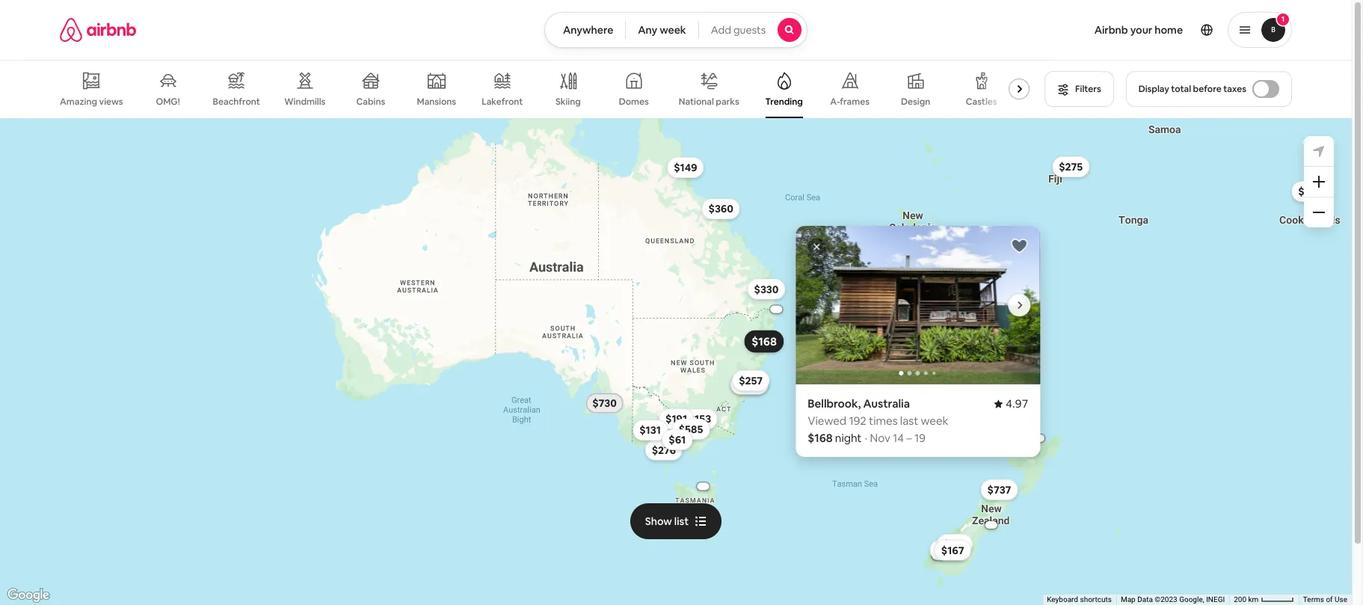 Task type: vqa. For each thing, say whether or not it's contained in the screenshot.
with inside the Share your experience with us. What's working well? What could've gone better?
no



Task type: locate. For each thing, give the bounding box(es) containing it.
castles
[[966, 96, 997, 108]]

$170 button
[[1292, 181, 1328, 202]]

$479 button
[[731, 373, 769, 394]]

$131 button
[[633, 419, 668, 440]]

$170
[[1299, 184, 1322, 198]]

0 vertical spatial group
[[60, 60, 1036, 118]]

map data ©2023 google, inegi
[[1121, 595, 1225, 604]]

$360 button
[[702, 198, 740, 219]]

1 horizontal spatial week
[[921, 413, 949, 427]]

$61
[[669, 433, 686, 446]]

$350
[[937, 543, 961, 557]]

0 vertical spatial $168
[[752, 334, 777, 348]]

©2023
[[1155, 595, 1178, 604]]

–
[[907, 430, 912, 445]]

$168 up $257
[[752, 334, 777, 348]]

1
[[1282, 14, 1285, 24]]

use
[[1335, 595, 1348, 604]]

group
[[60, 60, 1036, 118], [796, 226, 1285, 384]]

1 vertical spatial $168
[[808, 430, 833, 445]]

week right any
[[660, 23, 686, 37]]

$168
[[752, 334, 777, 348], [808, 430, 833, 445]]

display
[[1139, 83, 1170, 95]]

$276 button
[[645, 439, 683, 460]]

display total before taxes button
[[1126, 71, 1292, 107]]

week inside the any week 'button'
[[660, 23, 686, 37]]

0 horizontal spatial $168
[[752, 334, 777, 348]]

skiing
[[556, 96, 581, 108]]

week
[[660, 23, 686, 37], [921, 413, 949, 427]]

$149 button
[[667, 157, 704, 178]]

$275
[[1059, 160, 1083, 173]]

national parks
[[679, 96, 739, 108]]

anywhere
[[563, 23, 614, 37]]

night
[[835, 430, 862, 445]]

$553
[[738, 377, 762, 391]]

1 horizontal spatial $168
[[808, 430, 833, 445]]

$350 button
[[930, 539, 968, 560]]

taxes
[[1224, 83, 1247, 95]]

amazing views
[[60, 96, 123, 108]]

terms of use link
[[1304, 595, 1348, 604]]

any
[[638, 23, 658, 37]]

zoom out image
[[1313, 206, 1325, 218]]

$131
[[640, 423, 661, 437]]

views
[[99, 96, 123, 108]]

filters
[[1076, 83, 1101, 95]]

·
[[865, 430, 868, 445]]

$168 button
[[745, 330, 784, 352]]

$149
[[674, 160, 697, 174]]

your
[[1131, 23, 1153, 37]]

$168 down viewed
[[808, 430, 833, 445]]

$168 inside bellbrook, australia viewed 192 times last week $168 night · nov 14 – 19
[[808, 430, 833, 445]]

home
[[1155, 23, 1183, 37]]

frames
[[840, 96, 870, 108]]

None search field
[[544, 12, 808, 48]]

keyboard
[[1047, 595, 1079, 604]]

shortcuts
[[1080, 595, 1112, 604]]

group inside google map
showing 155 stays. including 1 saved stay. region
[[796, 226, 1285, 384]]

guests
[[734, 23, 766, 37]]

airbnb your home link
[[1086, 14, 1192, 46]]

0 horizontal spatial week
[[660, 23, 686, 37]]

0 vertical spatial week
[[660, 23, 686, 37]]

week up '19'
[[921, 413, 949, 427]]

amazing
[[60, 96, 97, 108]]

nov
[[870, 430, 891, 445]]

filters button
[[1045, 71, 1114, 107]]

$479
[[737, 377, 762, 391]]

$585
[[679, 422, 703, 436]]

before
[[1193, 83, 1222, 95]]

of
[[1326, 595, 1333, 604]]

zoom in image
[[1313, 176, 1325, 188]]

$257 button
[[732, 370, 770, 391]]

bellbrook, australia viewed 192 times last week $168 night · nov 14 – 19
[[808, 396, 949, 445]]

$330
[[754, 282, 779, 296]]

$131 $191
[[640, 412, 687, 437]]

$730
[[593, 396, 617, 410]]

1 vertical spatial week
[[921, 413, 949, 427]]

$585 button
[[672, 418, 710, 439]]

last
[[900, 413, 919, 427]]

1 vertical spatial group
[[796, 226, 1285, 384]]



Task type: describe. For each thing, give the bounding box(es) containing it.
4.97
[[1006, 396, 1029, 410]]

anywhere button
[[544, 12, 626, 48]]

design
[[901, 96, 931, 108]]

bellbrook,
[[808, 396, 861, 410]]

4.97 out of 5 average rating image
[[994, 396, 1029, 410]]

show
[[645, 514, 672, 528]]

$191
[[666, 412, 687, 425]]

windmills
[[284, 96, 326, 108]]

any week
[[638, 23, 686, 37]]

km
[[1249, 595, 1259, 604]]

1 button
[[1228, 12, 1292, 48]]

200
[[1234, 595, 1247, 604]]

$360
[[709, 202, 734, 215]]

airbnb
[[1095, 23, 1128, 37]]

cabins
[[356, 96, 385, 108]]

data
[[1138, 595, 1153, 604]]

airbnb your home
[[1095, 23, 1183, 37]]

google image
[[4, 586, 53, 605]]

omg!
[[156, 96, 180, 108]]

$257
[[739, 374, 763, 387]]

national
[[679, 96, 714, 108]]

$167 button
[[935, 539, 971, 560]]

times
[[869, 413, 898, 427]]

viewed
[[808, 413, 847, 427]]

terms of use
[[1304, 595, 1348, 604]]

trending
[[766, 96, 803, 108]]

$737 button
[[981, 479, 1018, 500]]

lakefront
[[482, 96, 523, 108]]

$167
[[942, 543, 965, 557]]

close image
[[813, 242, 822, 251]]

domes
[[619, 96, 649, 108]]

list
[[675, 514, 689, 528]]

mansions
[[417, 96, 456, 108]]

$191 button
[[659, 408, 694, 429]]

keyboard shortcuts button
[[1047, 595, 1112, 605]]

add guests button
[[698, 12, 808, 48]]

inegi
[[1207, 595, 1225, 604]]

$153 button
[[682, 408, 718, 429]]

192
[[849, 413, 867, 427]]

a-
[[830, 96, 840, 108]]

none search field containing anywhere
[[544, 12, 808, 48]]

group containing amazing views
[[60, 60, 1036, 118]]

200 km
[[1234, 595, 1261, 604]]

19
[[915, 430, 926, 445]]

200 km button
[[1230, 595, 1299, 605]]

beachfront
[[213, 96, 260, 108]]

add to wishlist image
[[1011, 237, 1029, 255]]

week inside bellbrook, australia viewed 192 times last week $168 night · nov 14 – 19
[[921, 413, 949, 427]]

profile element
[[826, 0, 1292, 60]]

terms
[[1304, 595, 1325, 604]]

parks
[[716, 96, 739, 108]]

total
[[1171, 83, 1192, 95]]

$730 button
[[586, 392, 624, 413]]

show list button
[[630, 503, 722, 539]]

australia
[[863, 396, 910, 410]]

google,
[[1180, 595, 1205, 604]]

$275 button
[[1053, 156, 1090, 177]]

$168 inside button
[[752, 334, 777, 348]]

$175 button
[[937, 534, 973, 555]]

add guests
[[711, 23, 766, 37]]

14
[[893, 430, 904, 445]]

$330 button
[[748, 278, 786, 299]]

display total before taxes
[[1139, 83, 1247, 95]]

google map
showing 155 stays. including 1 saved stay. region
[[0, 118, 1352, 605]]

keyboard shortcuts
[[1047, 595, 1112, 604]]

$175
[[944, 537, 966, 551]]

map
[[1121, 595, 1136, 604]]

$276
[[652, 443, 676, 456]]

$153
[[689, 412, 711, 426]]

a-frames
[[830, 96, 870, 108]]

show list
[[645, 514, 689, 528]]

$61 button
[[662, 429, 693, 450]]

any week button
[[626, 12, 699, 48]]



